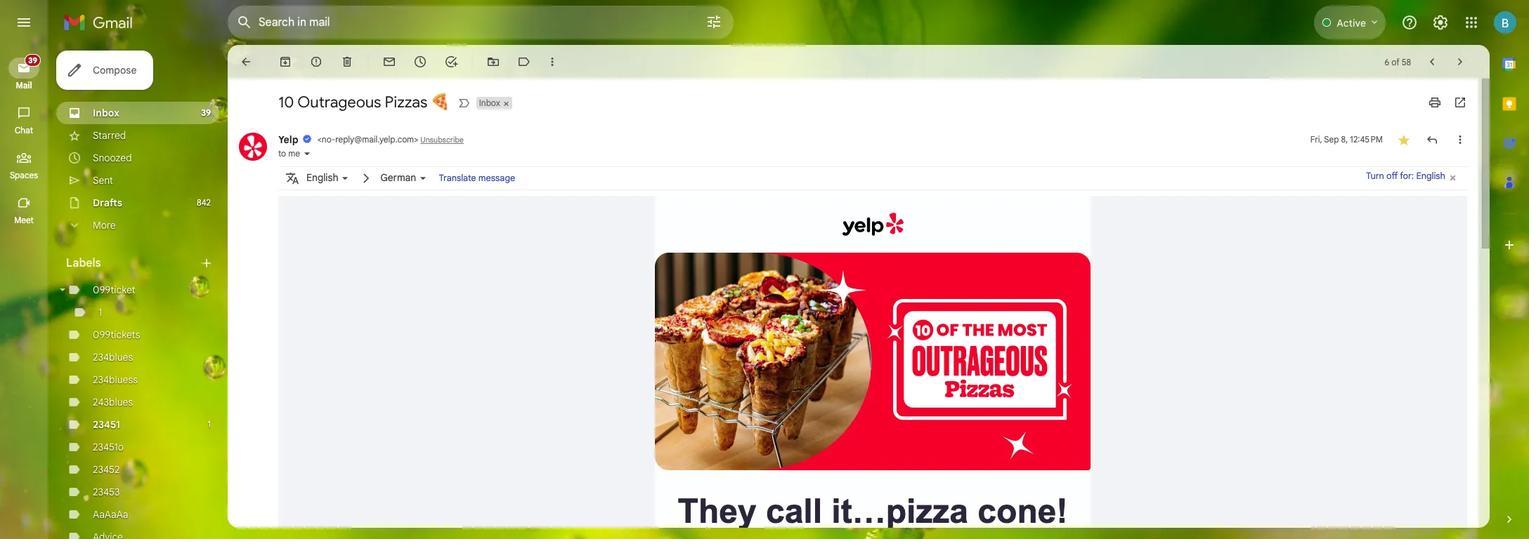 Task type: locate. For each thing, give the bounding box(es) containing it.
8,
[[1341, 134, 1348, 144]]

newer image
[[1425, 55, 1439, 69]]

more image
[[545, 55, 559, 69]]

meet heading
[[0, 215, 48, 226]]

spaces heading
[[0, 170, 48, 181]]

0 vertical spatial 39
[[28, 56, 37, 65]]

>
[[414, 134, 418, 144]]

for:
[[1400, 171, 1414, 182]]

call
[[766, 494, 822, 531]]

fri,
[[1310, 134, 1322, 144]]

099tickets
[[93, 329, 140, 342]]

0 horizontal spatial english
[[306, 172, 338, 184]]

translate message
[[439, 173, 515, 184]]

12:45 pm
[[1350, 134, 1383, 144]]

verified sender image
[[302, 134, 312, 144]]

243blues link
[[93, 396, 133, 409]]

842
[[197, 197, 211, 208]]

inbox inside button
[[479, 97, 500, 108]]

english right for:
[[1416, 171, 1445, 182]]

drafts link
[[93, 197, 122, 209]]

🍕 image
[[431, 93, 450, 111]]

snoozed
[[93, 152, 132, 164]]

more
[[93, 219, 116, 232]]

inbox
[[479, 97, 500, 108], [93, 107, 119, 119]]

cone!
[[978, 494, 1068, 531]]

234blues
[[93, 351, 133, 364]]

0 horizontal spatial 39
[[28, 56, 37, 65]]

delete image
[[340, 55, 354, 69]]

10
[[278, 93, 294, 112]]

1 horizontal spatial 1
[[208, 420, 211, 430]]

243blues
[[93, 396, 133, 409]]

english
[[1416, 171, 1445, 182], [306, 172, 338, 184]]

labels image
[[517, 55, 531, 69]]

Search in mail search field
[[228, 6, 734, 39]]

no-
[[322, 134, 335, 144]]

0 horizontal spatial 1
[[98, 306, 102, 319]]

move to image
[[486, 55, 500, 69]]

inbox up starred
[[93, 107, 119, 119]]

snoozed link
[[93, 152, 132, 164]]

they
[[678, 494, 757, 531]]

23452
[[93, 464, 120, 476]]

inbox down move to image
[[479, 97, 500, 108]]

1 horizontal spatial inbox
[[479, 97, 500, 108]]

english option
[[306, 169, 338, 188]]

1
[[98, 306, 102, 319], [208, 420, 211, 430]]

unsubscribe link
[[420, 135, 464, 144]]

1 vertical spatial 1
[[208, 420, 211, 430]]

yelp
[[278, 133, 298, 146]]

message
[[478, 173, 515, 184]]

yelp logo image
[[842, 213, 903, 236]]

tab list
[[1490, 45, 1529, 489]]

23453
[[93, 486, 120, 499]]

unsubscribe
[[420, 135, 464, 144]]

navigation
[[0, 45, 49, 540]]

sent link
[[93, 174, 113, 187]]

Starred checkbox
[[1397, 133, 1411, 147]]

0 vertical spatial 1
[[98, 306, 102, 319]]

gmail image
[[63, 8, 140, 37]]

starred image
[[1397, 133, 1411, 147]]

39 link
[[8, 54, 41, 79]]

labels
[[66, 256, 101, 271]]

1 vertical spatial 39
[[201, 108, 211, 118]]

0 horizontal spatial inbox
[[93, 107, 119, 119]]

10 outrageous pizzas
[[278, 93, 431, 112]]

it…pizza
[[832, 494, 968, 531]]

snooze image
[[413, 55, 427, 69]]

older image
[[1453, 55, 1467, 69]]

of
[[1392, 57, 1400, 67]]

<
[[317, 134, 322, 144]]

search in mail image
[[232, 10, 257, 35]]

main menu image
[[15, 14, 32, 31]]

234bluess link
[[93, 374, 138, 386]]

1 horizontal spatial 39
[[201, 108, 211, 118]]

39
[[28, 56, 37, 65], [201, 108, 211, 118]]

inbox button
[[476, 97, 502, 109]]

english down show details image
[[306, 172, 338, 184]]

mark as unread image
[[382, 55, 396, 69]]

58
[[1402, 57, 1411, 67]]



Task type: describe. For each thing, give the bounding box(es) containing it.
back to inbox image
[[239, 55, 253, 69]]

23451 link
[[93, 419, 120, 431]]

spaces
[[10, 170, 38, 181]]

compose button
[[56, 51, 154, 90]]

add to tasks image
[[444, 55, 458, 69]]

099ticket link
[[93, 284, 135, 297]]

settings image
[[1432, 14, 1449, 31]]

starred link
[[93, 129, 126, 142]]

099ticket
[[93, 284, 135, 297]]

Search in mail text field
[[259, 15, 666, 30]]

yelp cell
[[278, 133, 420, 146]]

yelp inc. image
[[239, 133, 267, 161]]

inbox for inbox link
[[93, 107, 119, 119]]

they call it…pizza cone!
[[678, 494, 1068, 531]]

fri, sep 8, 12:45 pm cell
[[1310, 133, 1383, 147]]

099tickets link
[[93, 329, 140, 342]]

off
[[1387, 171, 1398, 182]]

chat heading
[[0, 125, 48, 136]]

more button
[[56, 214, 219, 237]]

labels heading
[[66, 256, 200, 271]]

1 link
[[98, 306, 102, 319]]

drafts
[[93, 197, 122, 209]]

23451o
[[93, 441, 124, 454]]

german
[[381, 172, 416, 184]]

23451o link
[[93, 441, 124, 454]]

234bluess
[[93, 374, 138, 386]]

1 horizontal spatial english
[[1416, 171, 1445, 182]]

23452 link
[[93, 464, 120, 476]]

report spam image
[[309, 55, 323, 69]]

reply@mail.yelp.com
[[335, 134, 414, 144]]

sep
[[1324, 134, 1339, 144]]

23451
[[93, 419, 120, 431]]

< no-reply@mail.yelp.com >
[[317, 134, 418, 144]]

turn
[[1366, 171, 1384, 182]]

compose
[[93, 64, 137, 77]]

english inside list box
[[306, 172, 338, 184]]

advanced search options image
[[700, 8, 728, 36]]

mail
[[16, 80, 32, 91]]

23453 link
[[93, 486, 120, 499]]

aaaaaa
[[93, 509, 128, 521]]

turn off for: english
[[1366, 171, 1445, 182]]

to
[[278, 148, 286, 159]]

6 of 58
[[1385, 57, 1411, 67]]

show details image
[[303, 149, 311, 158]]

sent
[[93, 174, 113, 187]]

fri, sep 8, 12:45 pm
[[1310, 134, 1383, 144]]

outrageous
[[297, 93, 381, 112]]

pizzas
[[385, 93, 427, 112]]

chat
[[15, 125, 33, 136]]

inbox link
[[93, 107, 119, 119]]

german list box
[[381, 169, 430, 188]]

aaaaaa link
[[93, 509, 128, 521]]

to me
[[278, 148, 300, 159]]

234blues link
[[93, 351, 133, 364]]

inbox for inbox button
[[479, 97, 500, 108]]

archive image
[[278, 55, 292, 69]]

39 inside navigation
[[28, 56, 37, 65]]

starred
[[93, 129, 126, 142]]

support image
[[1401, 14, 1418, 31]]

meet
[[14, 215, 34, 226]]

me
[[288, 148, 300, 159]]

translate
[[439, 173, 476, 184]]

german option
[[381, 169, 416, 188]]

english list box
[[306, 169, 352, 188]]

6
[[1385, 57, 1389, 67]]

navigation containing mail
[[0, 45, 49, 540]]

outrageous pizzas image
[[655, 253, 1091, 471]]

mail heading
[[0, 80, 48, 91]]



Task type: vqa. For each thing, say whether or not it's contained in the screenshot.
the "aurora breeze" link
no



